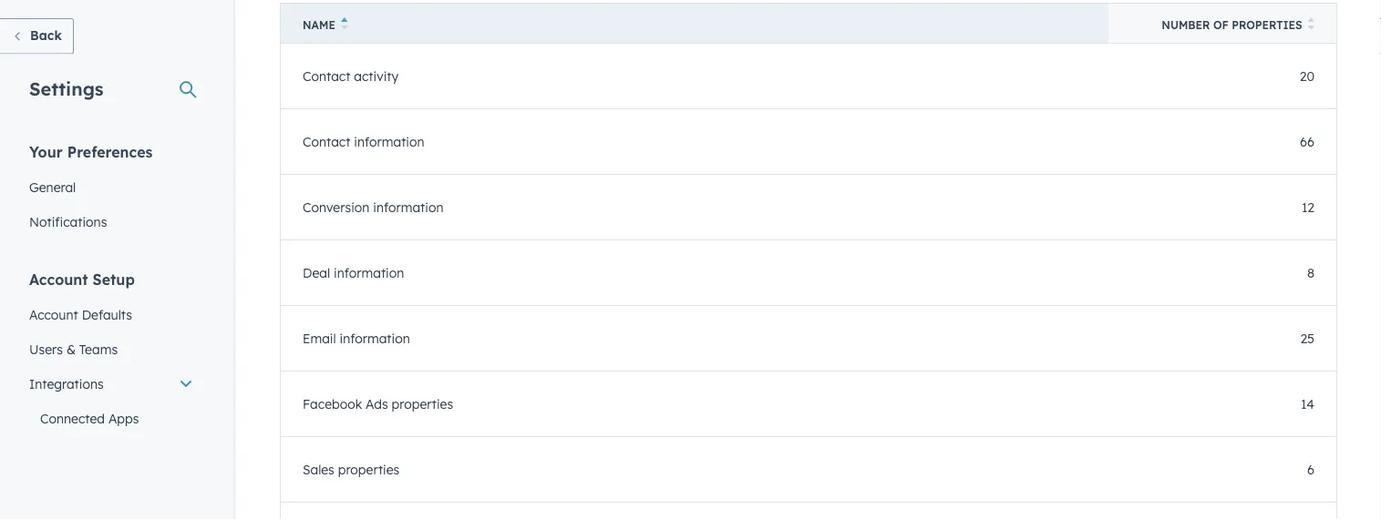 Task type: describe. For each thing, give the bounding box(es) containing it.
contact activity
[[303, 68, 399, 84]]

setup
[[93, 270, 135, 289]]

account defaults link
[[18, 298, 204, 332]]

66
[[1301, 134, 1315, 150]]

contact for contact activity
[[303, 68, 351, 84]]

name button
[[280, 3, 1110, 43]]

number of properties
[[1162, 18, 1303, 32]]

users & teams link
[[18, 332, 204, 367]]

contact information
[[303, 134, 425, 150]]

deal
[[303, 265, 330, 281]]

notifications
[[29, 214, 107, 230]]

conversion information
[[303, 200, 444, 215]]

account setup
[[29, 270, 135, 289]]

information for email information
[[340, 331, 410, 347]]

sales
[[303, 462, 335, 478]]

users
[[29, 342, 63, 358]]

conversion
[[303, 200, 370, 215]]

25
[[1301, 331, 1315, 347]]

facebook
[[303, 397, 362, 412]]

general
[[29, 179, 76, 195]]

information for deal information
[[334, 265, 404, 281]]

6
[[1308, 462, 1315, 478]]

ascending sort. press to sort descending. element
[[341, 17, 348, 33]]

apps
[[108, 411, 139, 427]]

connected apps
[[40, 411, 139, 427]]

sales properties
[[303, 462, 400, 478]]

integrations button
[[18, 367, 204, 402]]

email information
[[303, 331, 410, 347]]

facebook ads properties
[[303, 397, 453, 412]]

number
[[1162, 18, 1211, 32]]

account setup element
[[18, 270, 204, 520]]

connected
[[40, 411, 105, 427]]

name
[[303, 18, 336, 32]]



Task type: locate. For each thing, give the bounding box(es) containing it.
2 account from the top
[[29, 307, 78, 323]]

connected apps link
[[18, 402, 204, 436]]

1 vertical spatial account
[[29, 307, 78, 323]]

account
[[29, 270, 88, 289], [29, 307, 78, 323]]

email
[[303, 331, 336, 347]]

teams
[[79, 342, 118, 358]]

contact for contact information
[[303, 134, 351, 150]]

properties right sales
[[338, 462, 400, 478]]

properties for number of properties
[[1232, 18, 1303, 32]]

account up users
[[29, 307, 78, 323]]

1 vertical spatial properties
[[392, 397, 453, 412]]

information down activity
[[354, 134, 425, 150]]

your preferences
[[29, 143, 153, 161]]

settings
[[29, 77, 104, 100]]

of
[[1214, 18, 1229, 32]]

defaults
[[82, 307, 132, 323]]

20
[[1300, 68, 1315, 84]]

information for contact information
[[354, 134, 425, 150]]

14
[[1301, 397, 1315, 412]]

information right the deal
[[334, 265, 404, 281]]

information right 'email'
[[340, 331, 410, 347]]

12
[[1302, 200, 1315, 215]]

your preferences element
[[18, 142, 204, 239]]

ads
[[366, 397, 388, 412]]

properties inside button
[[1232, 18, 1303, 32]]

properties left press to sort. element
[[1232, 18, 1303, 32]]

deal information
[[303, 265, 404, 281]]

preferences
[[67, 143, 153, 161]]

1 vertical spatial contact
[[303, 134, 351, 150]]

0 vertical spatial properties
[[1232, 18, 1303, 32]]

number of properties button
[[1110, 3, 1338, 43]]

2 vertical spatial properties
[[338, 462, 400, 478]]

account up account defaults
[[29, 270, 88, 289]]

integrations
[[29, 376, 104, 392]]

contact
[[303, 68, 351, 84], [303, 134, 351, 150]]

1 account from the top
[[29, 270, 88, 289]]

your
[[29, 143, 63, 161]]

account for account setup
[[29, 270, 88, 289]]

information
[[354, 134, 425, 150], [373, 200, 444, 215], [334, 265, 404, 281], [340, 331, 410, 347]]

&
[[66, 342, 76, 358]]

back link
[[0, 18, 74, 54]]

general link
[[18, 170, 204, 205]]

properties
[[1232, 18, 1303, 32], [392, 397, 453, 412], [338, 462, 400, 478]]

users & teams
[[29, 342, 118, 358]]

properties right 'ads'
[[392, 397, 453, 412]]

press to sort. image
[[1308, 17, 1315, 30]]

activity
[[354, 68, 399, 84]]

contact left activity
[[303, 68, 351, 84]]

ascending sort. press to sort descending. image
[[341, 17, 348, 30]]

2 contact from the top
[[303, 134, 351, 150]]

back
[[30, 27, 62, 43]]

contact up the conversion
[[303, 134, 351, 150]]

8
[[1308, 265, 1315, 281]]

notifications link
[[18, 205, 204, 239]]

properties for facebook ads properties
[[392, 397, 453, 412]]

0 vertical spatial contact
[[303, 68, 351, 84]]

account for account defaults
[[29, 307, 78, 323]]

information right the conversion
[[373, 200, 444, 215]]

account defaults
[[29, 307, 132, 323]]

press to sort. element
[[1308, 17, 1315, 33]]

1 contact from the top
[[303, 68, 351, 84]]

0 vertical spatial account
[[29, 270, 88, 289]]

information for conversion information
[[373, 200, 444, 215]]



Task type: vqa. For each thing, say whether or not it's contained in the screenshot.
own
no



